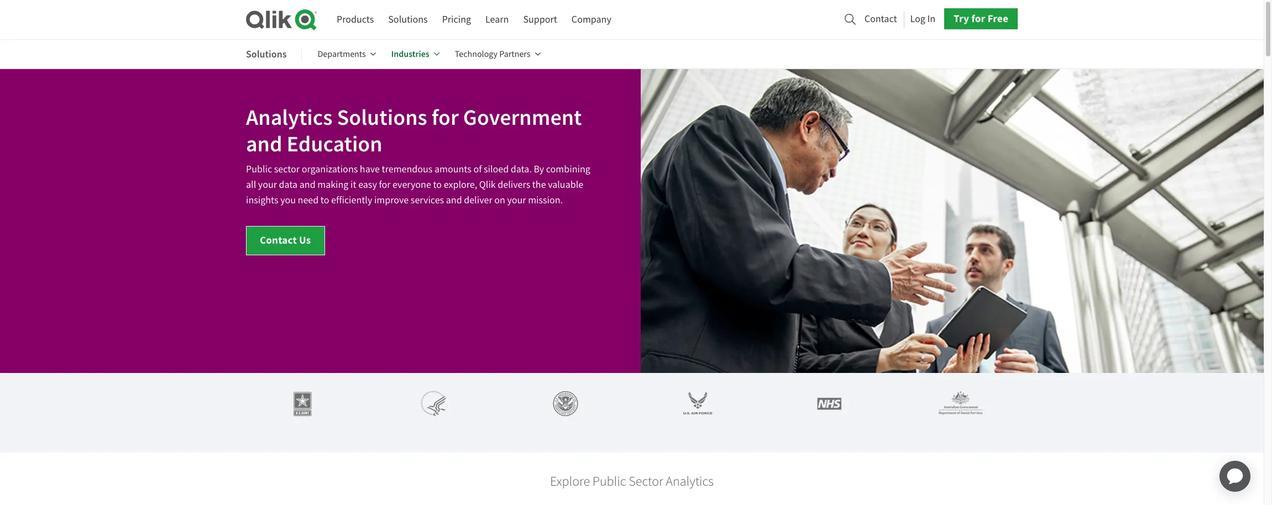 Task type: describe. For each thing, give the bounding box(es) containing it.
technology partners
[[455, 49, 531, 60]]

go to the home page. image
[[246, 9, 317, 30]]

log in
[[911, 13, 936, 25]]

solutions for solutions menu bar
[[246, 47, 287, 61]]

2 vertical spatial and
[[446, 194, 462, 207]]

it
[[351, 179, 356, 191]]

all
[[246, 179, 256, 191]]

departments
[[318, 49, 366, 60]]

products link
[[337, 9, 374, 30]]

government
[[463, 103, 582, 132]]

tremendous
[[382, 163, 433, 176]]

by
[[534, 163, 544, 176]]

data
[[279, 179, 298, 191]]

nhs logo image
[[790, 387, 869, 422]]

making
[[318, 179, 349, 191]]

sector
[[274, 163, 300, 176]]

contact for contact
[[865, 13, 897, 25]]

mission.
[[528, 194, 563, 207]]

company link
[[572, 9, 612, 30]]

us
[[299, 233, 311, 247]]

need
[[298, 194, 319, 207]]

analytics inside analytics solutions for government and education public sector organizations have tremendous amounts of siloed data. by combining all your data and making it easy for everyone to explore, qlik delivers the valuable insights you need to efficiently improve services and deliver on your mission.
[[246, 103, 333, 132]]

try for free link
[[945, 8, 1018, 29]]

u.s. department of homeland security logo image
[[526, 387, 606, 422]]

the
[[532, 179, 546, 191]]

1 horizontal spatial and
[[300, 179, 316, 191]]

australian government department of social services logo image
[[921, 387, 1001, 422]]

pricing
[[442, 13, 471, 26]]

1 vertical spatial for
[[432, 103, 459, 132]]

on
[[495, 194, 505, 207]]

technology
[[455, 49, 498, 60]]

valuable
[[548, 179, 584, 191]]

technology partners link
[[455, 41, 541, 68]]

0 vertical spatial your
[[258, 179, 277, 191]]

have
[[360, 163, 380, 176]]

u.s. department of health and human services logo image
[[395, 387, 474, 422]]

solutions for solutions link
[[388, 13, 428, 26]]

in
[[928, 13, 936, 25]]

everyone
[[393, 179, 431, 191]]

siloed
[[484, 163, 509, 176]]

solutions menu bar
[[246, 41, 556, 68]]

delivers
[[498, 179, 530, 191]]



Task type: locate. For each thing, give the bounding box(es) containing it.
combining
[[546, 163, 591, 176]]

try for free
[[954, 12, 1009, 26]]

efficiently
[[331, 194, 372, 207]]

education
[[287, 129, 383, 159]]

your
[[258, 179, 277, 191], [507, 194, 526, 207]]

1 horizontal spatial analytics
[[666, 473, 714, 490]]

application
[[1207, 448, 1264, 505]]

solutions down go to the home page. image
[[246, 47, 287, 61]]

amounts
[[435, 163, 472, 176]]

u.s. air force logo image
[[658, 387, 738, 422]]

and
[[246, 129, 282, 159], [300, 179, 316, 191], [446, 194, 462, 207]]

1 horizontal spatial your
[[507, 194, 526, 207]]

pricing link
[[442, 9, 471, 30]]

improve
[[374, 194, 409, 207]]

try
[[954, 12, 970, 26]]

0 horizontal spatial contact
[[260, 233, 297, 247]]

easy
[[358, 179, 377, 191]]

0 horizontal spatial to
[[321, 194, 329, 207]]

insights
[[246, 194, 278, 207]]

1 vertical spatial public
[[593, 473, 626, 490]]

products
[[337, 13, 374, 26]]

menu bar containing products
[[337, 9, 612, 30]]

2 vertical spatial solutions
[[337, 103, 427, 132]]

0 vertical spatial analytics
[[246, 103, 333, 132]]

analytics solutions for government and education public sector organizations have tremendous amounts of siloed data. by combining all your data and making it easy for everyone to explore, qlik delivers the valuable insights you need to efficiently improve services and deliver on your mission.
[[246, 103, 591, 207]]

contact us
[[260, 233, 311, 247]]

sector
[[629, 473, 663, 490]]

0 vertical spatial for
[[972, 12, 986, 26]]

1 vertical spatial solutions
[[246, 47, 287, 61]]

to right the need
[[321, 194, 329, 207]]

your down delivers
[[507, 194, 526, 207]]

industries link
[[391, 41, 439, 68]]

0 vertical spatial and
[[246, 129, 282, 159]]

2 vertical spatial for
[[379, 179, 391, 191]]

0 horizontal spatial public
[[246, 163, 272, 176]]

learn link
[[486, 9, 509, 30]]

solutions link
[[388, 9, 428, 30]]

and up sector in the left top of the page
[[246, 129, 282, 159]]

support link
[[523, 9, 557, 30]]

0 horizontal spatial and
[[246, 129, 282, 159]]

for inside 'link'
[[972, 12, 986, 26]]

free
[[988, 12, 1009, 26]]

contact link
[[865, 10, 897, 28]]

1 horizontal spatial contact
[[865, 13, 897, 25]]

qlik main element
[[337, 8, 1018, 30]]

public left sector
[[593, 473, 626, 490]]

contact left us
[[260, 233, 297, 247]]

0 horizontal spatial for
[[379, 179, 391, 191]]

0 horizontal spatial your
[[258, 179, 277, 191]]

qlik
[[479, 179, 496, 191]]

public up the all
[[246, 163, 272, 176]]

log
[[911, 13, 926, 25]]

industries
[[391, 48, 430, 60]]

1 vertical spatial to
[[321, 194, 329, 207]]

0 horizontal spatial analytics
[[246, 103, 333, 132]]

0 vertical spatial contact
[[865, 13, 897, 25]]

solutions up industries at the left of page
[[388, 13, 428, 26]]

learn
[[486, 13, 509, 26]]

solutions inside menu bar
[[246, 47, 287, 61]]

analytics right sector
[[666, 473, 714, 490]]

support
[[523, 13, 557, 26]]

1 horizontal spatial for
[[432, 103, 459, 132]]

solutions
[[388, 13, 428, 26], [246, 47, 287, 61], [337, 103, 427, 132]]

to up services
[[433, 179, 442, 191]]

1 vertical spatial contact
[[260, 233, 297, 247]]

menu bar
[[337, 9, 612, 30]]

contact us link
[[246, 226, 325, 256]]

solutions up have on the top left
[[337, 103, 427, 132]]

organizations
[[302, 163, 358, 176]]

1 vertical spatial analytics
[[666, 473, 714, 490]]

of
[[474, 163, 482, 176]]

menu bar inside qlik main element
[[337, 9, 612, 30]]

services
[[411, 194, 444, 207]]

for
[[972, 12, 986, 26], [432, 103, 459, 132], [379, 179, 391, 191]]

public
[[246, 163, 272, 176], [593, 473, 626, 490]]

analytics up sector in the left top of the page
[[246, 103, 333, 132]]

for right try
[[972, 12, 986, 26]]

2 horizontal spatial for
[[972, 12, 986, 26]]

analytics
[[246, 103, 333, 132], [666, 473, 714, 490]]

deliver
[[464, 194, 493, 207]]

log in link
[[911, 10, 936, 28]]

you
[[280, 194, 296, 207]]

contact
[[865, 13, 897, 25], [260, 233, 297, 247]]

solutions inside qlik main element
[[388, 13, 428, 26]]

and down the explore,
[[446, 194, 462, 207]]

1 vertical spatial your
[[507, 194, 526, 207]]

1 vertical spatial and
[[300, 179, 316, 191]]

solutions inside analytics solutions for government and education public sector organizations have tremendous amounts of siloed data. by combining all your data and making it easy for everyone to explore, qlik delivers the valuable insights you need to efficiently improve services and deliver on your mission.
[[337, 103, 427, 132]]

your up insights
[[258, 179, 277, 191]]

explore
[[550, 473, 590, 490]]

0 vertical spatial public
[[246, 163, 272, 176]]

public inside analytics solutions for government and education public sector organizations have tremendous amounts of siloed data. by combining all your data and making it easy for everyone to explore, qlik delivers the valuable insights you need to efficiently improve services and deliver on your mission.
[[246, 163, 272, 176]]

explore,
[[444, 179, 477, 191]]

for up amounts
[[432, 103, 459, 132]]

data.
[[511, 163, 532, 176]]

u.s. army logo image
[[263, 387, 343, 422]]

to
[[433, 179, 442, 191], [321, 194, 329, 207]]

for up improve
[[379, 179, 391, 191]]

2 horizontal spatial and
[[446, 194, 462, 207]]

company
[[572, 13, 612, 26]]

1 horizontal spatial to
[[433, 179, 442, 191]]

contact left 'log'
[[865, 13, 897, 25]]

0 vertical spatial to
[[433, 179, 442, 191]]

1 horizontal spatial public
[[593, 473, 626, 490]]

explore public sector analytics
[[550, 473, 714, 490]]

partners
[[500, 49, 531, 60]]

departments link
[[318, 41, 376, 68]]

contact inside qlik main element
[[865, 13, 897, 25]]

and up the need
[[300, 179, 316, 191]]

contact for contact us
[[260, 233, 297, 247]]

0 vertical spatial solutions
[[388, 13, 428, 26]]



Task type: vqa. For each thing, say whether or not it's contained in the screenshot.
Support image
no



